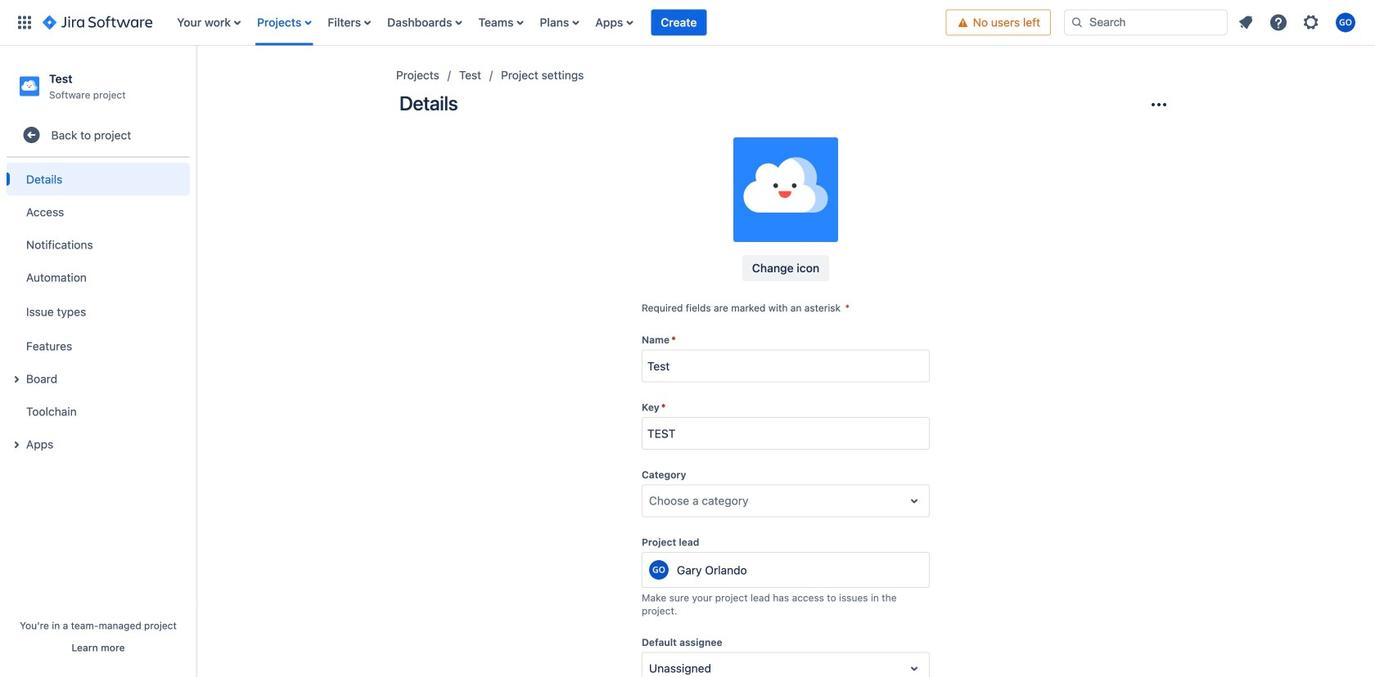 Task type: vqa. For each thing, say whether or not it's contained in the screenshot.
Space element
no



Task type: locate. For each thing, give the bounding box(es) containing it.
list item
[[651, 0, 707, 45]]

project avatar image
[[733, 138, 838, 242]]

expand image
[[7, 436, 26, 455]]

None field
[[643, 352, 929, 381], [643, 419, 929, 449], [643, 352, 929, 381], [643, 419, 929, 449]]

list
[[169, 0, 946, 45], [1231, 8, 1365, 37]]

None search field
[[1064, 9, 1228, 36]]

group
[[7, 158, 190, 466]]

jira software image
[[43, 13, 152, 32], [43, 13, 152, 32]]

None text field
[[649, 661, 652, 677]]

banner
[[0, 0, 1375, 46]]

1 horizontal spatial list
[[1231, 8, 1365, 37]]

None text field
[[649, 493, 652, 510]]

expand image
[[7, 370, 26, 390]]

group inside 'sidebar' element
[[7, 158, 190, 466]]



Task type: describe. For each thing, give the bounding box(es) containing it.
primary element
[[10, 0, 946, 45]]

sidebar element
[[0, 46, 196, 678]]

0 horizontal spatial list
[[169, 0, 946, 45]]

sidebar navigation image
[[178, 65, 214, 98]]

settings image
[[1302, 13, 1321, 32]]

appswitcher icon image
[[15, 13, 34, 32]]

your profile and settings image
[[1336, 13, 1356, 32]]

search image
[[1071, 16, 1084, 29]]

open image
[[905, 659, 924, 678]]

open image
[[905, 492, 924, 511]]

Search field
[[1064, 9, 1228, 36]]

more image
[[1149, 95, 1169, 115]]

notifications image
[[1236, 13, 1256, 32]]

help image
[[1269, 13, 1289, 32]]



